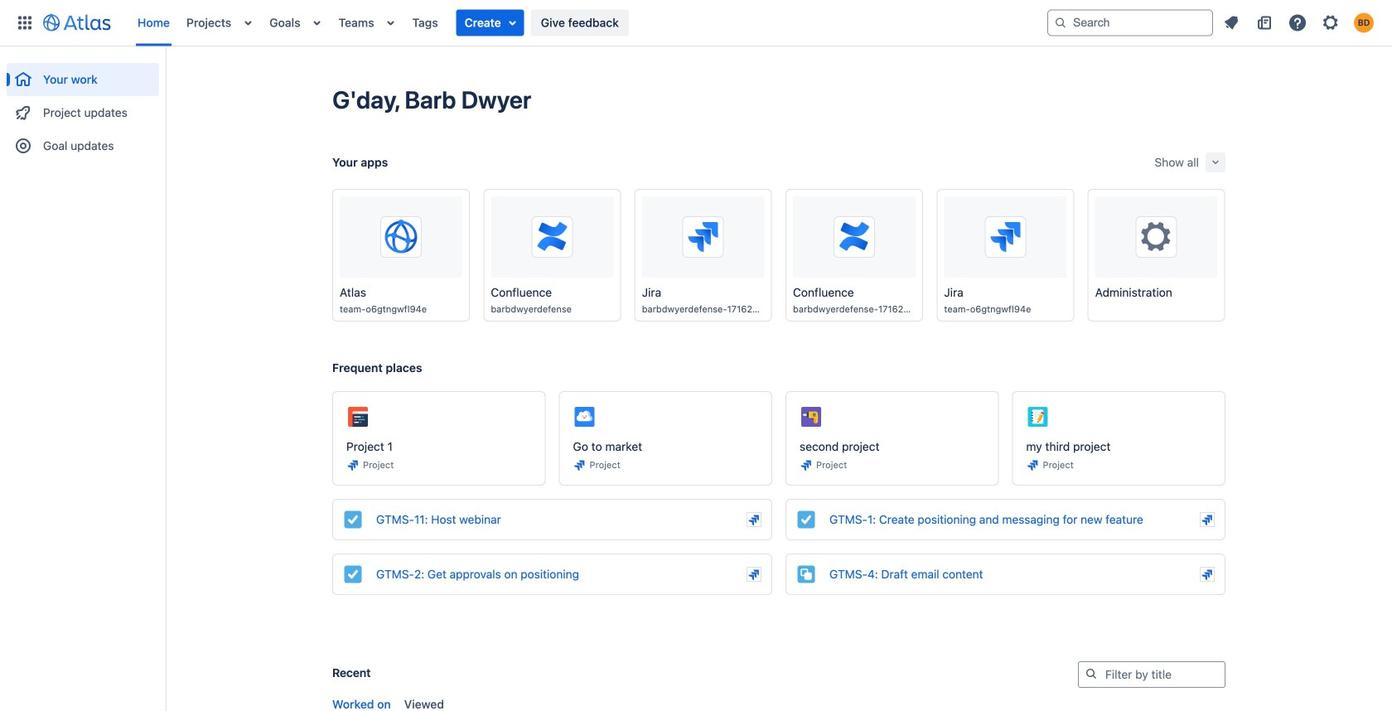 Task type: vqa. For each thing, say whether or not it's contained in the screenshot.
Settings icon on the top of page
yes



Task type: locate. For each thing, give the bounding box(es) containing it.
switch to... image
[[15, 13, 35, 33]]

jira image
[[346, 458, 360, 472], [573, 458, 586, 472], [573, 458, 586, 472], [1026, 458, 1040, 472], [748, 513, 761, 526], [1201, 568, 1214, 581]]

list item
[[456, 10, 524, 36]]

top element
[[10, 0, 1048, 46]]

jira image
[[346, 458, 360, 472], [800, 458, 813, 472], [800, 458, 813, 472], [1026, 458, 1040, 472], [748, 513, 761, 526], [1201, 513, 1214, 526], [1201, 513, 1214, 526], [748, 568, 761, 581], [748, 568, 761, 581], [1201, 568, 1214, 581]]

settings image
[[1137, 217, 1177, 257]]

notifications image
[[1222, 13, 1241, 33]]

group
[[7, 46, 159, 167]]

search image
[[1085, 667, 1098, 680]]

tab list
[[326, 691, 1226, 711]]

expand icon image
[[1209, 156, 1222, 169]]

banner
[[0, 0, 1392, 46]]

list
[[129, 0, 1048, 46], [1217, 10, 1382, 36]]

None search field
[[1048, 10, 1213, 36]]



Task type: describe. For each thing, give the bounding box(es) containing it.
search image
[[1054, 16, 1067, 29]]

1 horizontal spatial list
[[1217, 10, 1382, 36]]

0 horizontal spatial list
[[129, 0, 1048, 46]]

account image
[[1354, 13, 1374, 33]]

help image
[[1288, 13, 1308, 33]]

settings image
[[1321, 13, 1341, 33]]

list item inside list
[[456, 10, 524, 36]]

Filter by title field
[[1079, 663, 1225, 686]]

Search field
[[1048, 10, 1213, 36]]



